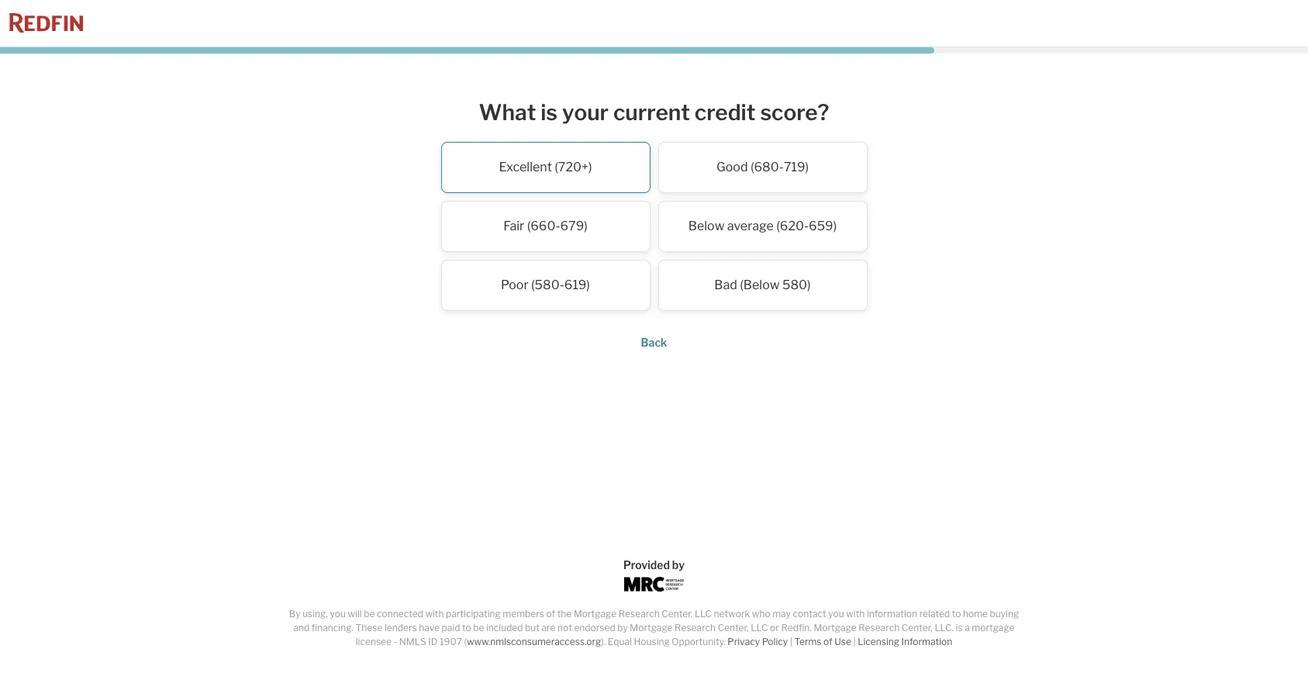 Task type: vqa. For each thing, say whether or not it's contained in the screenshot.
the top OPTION GROUP
no



Task type: describe. For each thing, give the bounding box(es) containing it.
www.nmlsconsumeraccess.org
[[467, 636, 601, 648]]

(680-
[[751, 159, 784, 174]]

619)
[[565, 277, 590, 292]]

redfin.
[[781, 622, 812, 634]]

llc.
[[935, 622, 954, 634]]

bad
[[715, 277, 738, 292]]

1 horizontal spatial research
[[675, 622, 716, 634]]

0 horizontal spatial is
[[541, 99, 558, 126]]

poor (580-619)
[[501, 277, 590, 292]]

terms of use link
[[795, 636, 852, 648]]

will
[[348, 608, 362, 620]]

580)
[[783, 277, 811, 292]]

2 horizontal spatial center,
[[902, 622, 933, 634]]

0 vertical spatial be
[[364, 608, 375, 620]]

lenders
[[385, 622, 417, 634]]

information
[[867, 608, 918, 620]]

privacy policy link
[[728, 636, 788, 648]]

719)
[[784, 159, 809, 174]]

included
[[486, 622, 523, 634]]

(720+)
[[555, 159, 592, 174]]

1 horizontal spatial by
[[672, 558, 685, 572]]

(620-
[[777, 218, 809, 233]]

who
[[752, 608, 771, 620]]

0 horizontal spatial research
[[619, 608, 660, 620]]

1 with from the left
[[425, 608, 444, 620]]

paid
[[442, 622, 460, 634]]

licensee
[[356, 636, 392, 648]]

financing.
[[312, 622, 354, 634]]

2 | from the left
[[854, 636, 856, 648]]

use
[[835, 636, 852, 648]]

what is your current credit score?
[[479, 99, 830, 126]]

by using, you will be connected with participating members of the mortgage research center, llc network who may contact you with information related to home buying and financing. these lenders have paid to be included but are not endorsed by mortgage research center, llc or redfin. mortgage research center, llc. is a mortgage licensee - nmls id 1907 (
[[289, 608, 1019, 648]]

or
[[770, 622, 779, 634]]

are
[[542, 622, 556, 634]]

www.nmlsconsumeraccess.org ). equal housing opportunity. privacy policy | terms of use | licensing information
[[467, 636, 953, 648]]

have
[[419, 622, 440, 634]]

).
[[601, 636, 606, 648]]

bad (below 580)
[[715, 277, 811, 292]]

2 with from the left
[[846, 608, 865, 620]]

id
[[428, 636, 438, 648]]

and
[[294, 622, 310, 634]]

659)
[[809, 218, 837, 233]]

1 vertical spatial llc
[[751, 622, 768, 634]]

below average (620-659)
[[689, 218, 837, 233]]

what is your current credit score? option group
[[344, 142, 964, 318]]

back
[[641, 336, 667, 349]]

licensing information link
[[858, 636, 953, 648]]

equal
[[608, 636, 632, 648]]

these
[[356, 622, 383, 634]]



Task type: locate. For each thing, give the bounding box(es) containing it.
poor
[[501, 277, 529, 292]]

mortgage
[[574, 608, 617, 620], [630, 622, 673, 634], [814, 622, 857, 634]]

center,
[[662, 608, 693, 620], [718, 622, 749, 634], [902, 622, 933, 634]]

0 horizontal spatial by
[[618, 622, 628, 634]]

1 horizontal spatial you
[[829, 608, 844, 620]]

llc up 'privacy policy' "link"
[[751, 622, 768, 634]]

be up these
[[364, 608, 375, 620]]

center, up 'information'
[[902, 622, 933, 634]]

1 | from the left
[[790, 636, 793, 648]]

1 vertical spatial of
[[824, 636, 833, 648]]

by
[[672, 558, 685, 572], [618, 622, 628, 634]]

using,
[[303, 608, 328, 620]]

network
[[714, 608, 750, 620]]

1 horizontal spatial |
[[854, 636, 856, 648]]

by inside by using, you will be connected with participating members of the mortgage research center, llc network who may contact you with information related to home buying and financing. these lenders have paid to be included but are not endorsed by mortgage research center, llc or redfin. mortgage research center, llc. is a mortgage licensee - nmls id 1907 (
[[618, 622, 628, 634]]

policy
[[762, 636, 788, 648]]

may
[[773, 608, 791, 620]]

0 horizontal spatial |
[[790, 636, 793, 648]]

fair
[[504, 218, 524, 233]]

fair (660-679)
[[504, 218, 588, 233]]

679)
[[560, 218, 588, 233]]

be
[[364, 608, 375, 620], [473, 622, 484, 634]]

0 vertical spatial by
[[672, 558, 685, 572]]

(580-
[[531, 277, 565, 292]]

what
[[479, 99, 536, 126]]

2 horizontal spatial mortgage
[[814, 622, 857, 634]]

of
[[546, 608, 555, 620], [824, 636, 833, 648]]

1907
[[440, 636, 462, 648]]

0 horizontal spatial center,
[[662, 608, 693, 620]]

terms
[[795, 636, 822, 648]]

privacy
[[728, 636, 760, 648]]

of for terms
[[824, 636, 833, 648]]

1 horizontal spatial to
[[952, 608, 961, 620]]

1 you from the left
[[330, 608, 346, 620]]

www.nmlsconsumeraccess.org link
[[467, 636, 601, 648]]

your
[[562, 99, 609, 126]]

you up financing.
[[330, 608, 346, 620]]

research up the housing
[[619, 608, 660, 620]]

1 vertical spatial to
[[462, 622, 471, 634]]

is left a
[[956, 622, 963, 634]]

licensing
[[858, 636, 900, 648]]

is inside by using, you will be connected with participating members of the mortgage research center, llc network who may contact you with information related to home buying and financing. these lenders have paid to be included but are not endorsed by mortgage research center, llc or redfin. mortgage research center, llc. is a mortgage licensee - nmls id 1907 (
[[956, 622, 963, 634]]

but
[[525, 622, 540, 634]]

1 vertical spatial is
[[956, 622, 963, 634]]

2 horizontal spatial research
[[859, 622, 900, 634]]

buying
[[990, 608, 1019, 620]]

mortgage research center image
[[624, 577, 684, 592]]

housing
[[634, 636, 670, 648]]

a
[[965, 622, 970, 634]]

llc up the opportunity.
[[695, 608, 712, 620]]

excellent (720+)
[[499, 159, 592, 174]]

research
[[619, 608, 660, 620], [675, 622, 716, 634], [859, 622, 900, 634]]

to up llc.
[[952, 608, 961, 620]]

0 horizontal spatial mortgage
[[574, 608, 617, 620]]

1 horizontal spatial of
[[824, 636, 833, 648]]

good (680-719)
[[717, 159, 809, 174]]

0 horizontal spatial of
[[546, 608, 555, 620]]

0 horizontal spatial you
[[330, 608, 346, 620]]

by up equal
[[618, 622, 628, 634]]

back button
[[641, 336, 667, 349]]

|
[[790, 636, 793, 648], [854, 636, 856, 648]]

0 horizontal spatial be
[[364, 608, 375, 620]]

with up have
[[425, 608, 444, 620]]

current
[[614, 99, 690, 126]]

2 you from the left
[[829, 608, 844, 620]]

by
[[289, 608, 301, 620]]

0 horizontal spatial with
[[425, 608, 444, 620]]

(
[[464, 636, 467, 648]]

1 horizontal spatial with
[[846, 608, 865, 620]]

0 horizontal spatial llc
[[695, 608, 712, 620]]

mortgage up the housing
[[630, 622, 673, 634]]

of left use
[[824, 636, 833, 648]]

the
[[557, 608, 572, 620]]

(below
[[740, 277, 780, 292]]

1 horizontal spatial mortgage
[[630, 622, 673, 634]]

information
[[902, 636, 953, 648]]

| down redfin.
[[790, 636, 793, 648]]

center, down network
[[718, 622, 749, 634]]

provided
[[624, 558, 670, 572]]

average
[[727, 218, 774, 233]]

below
[[689, 218, 725, 233]]

0 vertical spatial of
[[546, 608, 555, 620]]

endorsed
[[574, 622, 616, 634]]

good
[[717, 159, 748, 174]]

of for members
[[546, 608, 555, 620]]

be down participating
[[473, 622, 484, 634]]

0 vertical spatial is
[[541, 99, 558, 126]]

of inside by using, you will be connected with participating members of the mortgage research center, llc network who may contact you with information related to home buying and financing. these lenders have paid to be included but are not endorsed by mortgage research center, llc or redfin. mortgage research center, llc. is a mortgage licensee - nmls id 1907 (
[[546, 608, 555, 620]]

0 horizontal spatial to
[[462, 622, 471, 634]]

nmls
[[399, 636, 426, 648]]

center, up the opportunity.
[[662, 608, 693, 620]]

to up ( at the left bottom of page
[[462, 622, 471, 634]]

excellent
[[499, 159, 552, 174]]

you
[[330, 608, 346, 620], [829, 608, 844, 620]]

0 vertical spatial to
[[952, 608, 961, 620]]

you right the contact
[[829, 608, 844, 620]]

1 horizontal spatial be
[[473, 622, 484, 634]]

research up the opportunity.
[[675, 622, 716, 634]]

| right use
[[854, 636, 856, 648]]

provided by
[[624, 558, 685, 572]]

with
[[425, 608, 444, 620], [846, 608, 865, 620]]

to
[[952, 608, 961, 620], [462, 622, 471, 634]]

1 horizontal spatial llc
[[751, 622, 768, 634]]

members
[[503, 608, 544, 620]]

0 vertical spatial llc
[[695, 608, 712, 620]]

by up mortgage research center image
[[672, 558, 685, 572]]

1 vertical spatial by
[[618, 622, 628, 634]]

participating
[[446, 608, 501, 620]]

credit score?
[[695, 99, 830, 126]]

with up use
[[846, 608, 865, 620]]

of left "the"
[[546, 608, 555, 620]]

mortgage
[[972, 622, 1015, 634]]

llc
[[695, 608, 712, 620], [751, 622, 768, 634]]

not
[[558, 622, 572, 634]]

(660-
[[527, 218, 560, 233]]

1 horizontal spatial center,
[[718, 622, 749, 634]]

research up licensing
[[859, 622, 900, 634]]

contact
[[793, 608, 827, 620]]

home
[[963, 608, 988, 620]]

is
[[541, 99, 558, 126], [956, 622, 963, 634]]

mortgage up use
[[814, 622, 857, 634]]

is left your
[[541, 99, 558, 126]]

mortgage up endorsed
[[574, 608, 617, 620]]

opportunity.
[[672, 636, 726, 648]]

1 horizontal spatial is
[[956, 622, 963, 634]]

-
[[394, 636, 397, 648]]

1 vertical spatial be
[[473, 622, 484, 634]]

connected
[[377, 608, 423, 620]]

related
[[920, 608, 950, 620]]



